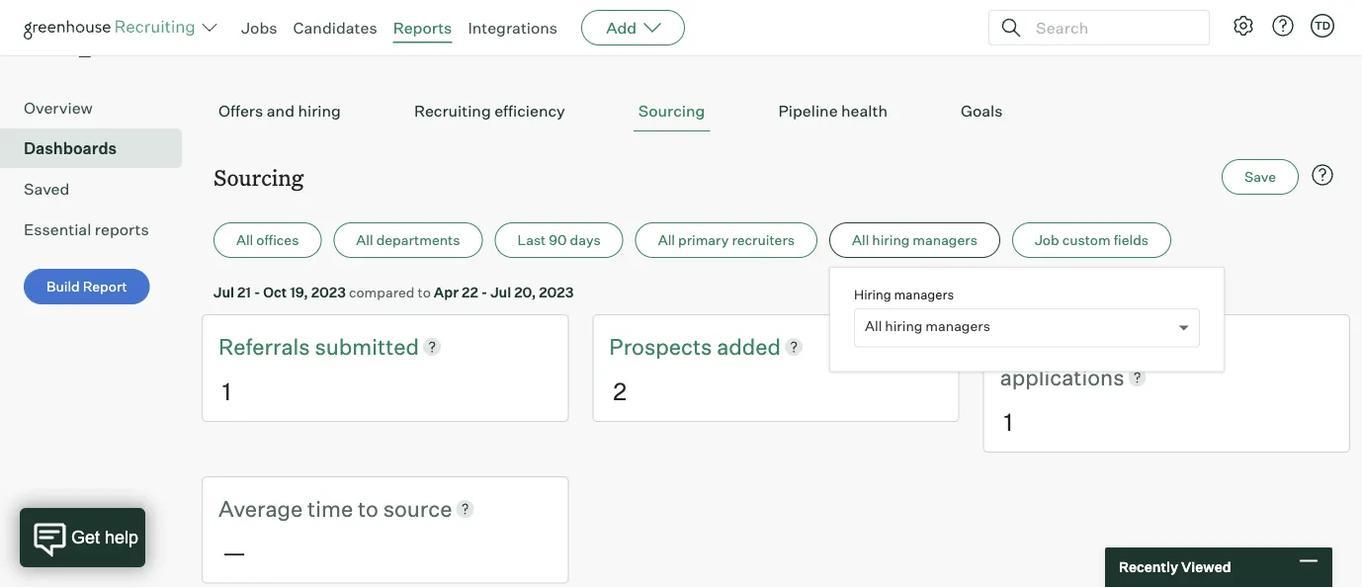 Task type: describe. For each thing, give the bounding box(es) containing it.
tab list containing offers and hiring
[[214, 91, 1339, 132]]

hiring inside tab list
[[298, 101, 341, 121]]

hiring
[[854, 286, 891, 302]]

1 - from the left
[[254, 283, 260, 301]]

2
[[613, 376, 627, 406]]

td button
[[1311, 14, 1335, 38]]

reports link
[[393, 18, 452, 38]]

internal
[[1112, 333, 1190, 360]]

jobs
[[241, 18, 277, 38]]

recruiting efficiency button
[[409, 91, 570, 132]]

report
[[83, 278, 127, 295]]

add button
[[581, 10, 685, 45]]

dashboards link
[[24, 137, 174, 160]]

overview
[[24, 98, 93, 118]]

1 jul from the left
[[214, 283, 234, 301]]

19,
[[290, 283, 308, 301]]

—
[[222, 538, 246, 568]]

all for all primary recruiters button at the top of page
[[658, 232, 675, 249]]

dashboards
[[24, 139, 117, 158]]

greenhouse recruiting image
[[24, 16, 202, 40]]

save
[[1245, 168, 1276, 186]]

save button
[[1222, 159, 1299, 195]]

build report button
[[24, 269, 150, 305]]

all departments
[[356, 232, 460, 249]]

build report
[[46, 278, 127, 295]]

reports
[[95, 220, 149, 239]]

2 2023 from the left
[[539, 283, 574, 301]]

1 vertical spatial to
[[358, 495, 379, 522]]

jobs link
[[241, 18, 277, 38]]

managers inside 'button'
[[913, 232, 978, 249]]

average
[[218, 495, 303, 522]]

add
[[606, 18, 637, 38]]

referrals
[[218, 333, 315, 360]]

essential reports
[[24, 220, 149, 239]]

offices
[[256, 232, 299, 249]]

pipeline
[[778, 101, 838, 121]]

1 2023 from the left
[[311, 283, 346, 301]]

essential reports link
[[24, 218, 174, 241]]

of
[[1088, 333, 1107, 360]]

fields
[[1114, 232, 1149, 249]]

pipeline health button
[[774, 91, 893, 132]]

integrations link
[[468, 18, 558, 38]]

sourcing inside sourcing button
[[638, 101, 705, 121]]

2 - from the left
[[481, 283, 488, 301]]

source
[[383, 495, 452, 522]]

job custom fields button
[[1012, 223, 1172, 258]]

offers
[[218, 101, 263, 121]]

prospects
[[609, 333, 717, 360]]

and
[[267, 101, 295, 121]]

primary
[[678, 232, 729, 249]]

viewed
[[1181, 559, 1231, 576]]

last
[[518, 232, 546, 249]]

21
[[237, 283, 251, 301]]

all primary recruiters
[[658, 232, 795, 249]]

saved
[[24, 179, 70, 199]]

job
[[1035, 232, 1059, 249]]

candidates
[[293, 18, 377, 38]]

20,
[[514, 283, 536, 301]]

all for all departments button
[[356, 232, 373, 249]]

overview link
[[24, 96, 174, 120]]

2 vertical spatial managers
[[926, 318, 991, 335]]



Task type: vqa. For each thing, say whether or not it's contained in the screenshot.
the top Sourcing
yes



Task type: locate. For each thing, give the bounding box(es) containing it.
essential
[[24, 220, 91, 239]]

added
[[717, 333, 781, 360]]

- right the 22 at the left of the page
[[481, 283, 488, 301]]

prospects link
[[609, 331, 717, 362]]

1 down referrals link
[[222, 376, 231, 406]]

configure image
[[1232, 14, 1256, 38]]

0 horizontal spatial 2023
[[311, 283, 346, 301]]

all for all hiring managers 'button'
[[852, 232, 869, 249]]

efficiency
[[494, 101, 565, 121]]

tab list
[[214, 91, 1339, 132]]

all inside 'button'
[[852, 232, 869, 249]]

2023 right 20,
[[539, 283, 574, 301]]

1 vertical spatial sourcing
[[214, 162, 304, 191]]

0 horizontal spatial to
[[358, 495, 379, 522]]

managers
[[913, 232, 978, 249], [894, 286, 954, 302], [926, 318, 991, 335]]

faq image
[[1311, 163, 1335, 187]]

0 horizontal spatial -
[[254, 283, 260, 301]]

submitted link
[[315, 331, 419, 362]]

recruiting efficiency
[[414, 101, 565, 121]]

td
[[1315, 19, 1331, 32]]

all hiring managers up hiring managers
[[852, 232, 978, 249]]

jul left 20,
[[491, 283, 511, 301]]

1 down applications
[[1004, 407, 1013, 436]]

offers and hiring button
[[214, 91, 346, 132]]

1 horizontal spatial 2023
[[539, 283, 574, 301]]

sourcing down add popup button
[[638, 101, 705, 121]]

1 horizontal spatial reports
[[393, 18, 452, 38]]

all
[[236, 232, 253, 249], [356, 232, 373, 249], [658, 232, 675, 249], [852, 232, 869, 249], [865, 318, 882, 335]]

1 vertical spatial all hiring managers
[[865, 318, 991, 335]]

saved link
[[24, 177, 174, 201]]

pipeline health
[[778, 101, 888, 121]]

1 horizontal spatial to
[[418, 283, 431, 301]]

0 horizontal spatial sourcing
[[214, 162, 304, 191]]

last 90 days
[[518, 232, 601, 249]]

2 jul from the left
[[491, 283, 511, 301]]

0 vertical spatial hiring
[[298, 101, 341, 121]]

-
[[254, 283, 260, 301], [481, 283, 488, 301]]

number of internal
[[1000, 333, 1195, 360]]

2023
[[311, 283, 346, 301], [539, 283, 574, 301]]

all left offices
[[236, 232, 253, 249]]

job custom fields
[[1035, 232, 1149, 249]]

goals button
[[956, 91, 1008, 132]]

1 horizontal spatial sourcing
[[638, 101, 705, 121]]

all left "departments"
[[356, 232, 373, 249]]

sourcing button
[[634, 91, 710, 132]]

integrations
[[468, 18, 558, 38]]

jul left 21
[[214, 283, 234, 301]]

managers right hiring
[[894, 286, 954, 302]]

hiring
[[298, 101, 341, 121], [872, 232, 910, 249], [885, 318, 923, 335]]

1
[[222, 376, 231, 406], [1004, 407, 1013, 436]]

0 horizontal spatial reports
[[24, 1, 184, 59]]

1 horizontal spatial -
[[481, 283, 488, 301]]

candidates link
[[293, 18, 377, 38]]

to right time
[[358, 495, 379, 522]]

number
[[1000, 333, 1083, 360]]

hiring up hiring managers
[[872, 232, 910, 249]]

sourcing up all offices
[[214, 162, 304, 191]]

to
[[418, 283, 431, 301], [358, 495, 379, 522]]

jul
[[214, 283, 234, 301], [491, 283, 511, 301]]

managers up hiring managers
[[913, 232, 978, 249]]

reports up overview link
[[24, 1, 184, 59]]

added link
[[717, 331, 781, 362]]

recently
[[1119, 559, 1178, 576]]

time
[[308, 495, 353, 522]]

oct
[[263, 283, 287, 301]]

all inside button
[[356, 232, 373, 249]]

recruiting
[[414, 101, 491, 121]]

all for all offices button
[[236, 232, 253, 249]]

sourcing
[[638, 101, 705, 121], [214, 162, 304, 191]]

td button
[[1307, 10, 1339, 42]]

days
[[570, 232, 601, 249]]

- right 21
[[254, 283, 260, 301]]

recently viewed
[[1119, 559, 1231, 576]]

to left apr
[[418, 283, 431, 301]]

build
[[46, 278, 80, 295]]

1 horizontal spatial jul
[[491, 283, 511, 301]]

apr
[[434, 283, 459, 301]]

2 vertical spatial hiring
[[885, 318, 923, 335]]

offers and hiring
[[218, 101, 341, 121]]

all hiring managers inside 'button'
[[852, 232, 978, 249]]

custom
[[1062, 232, 1111, 249]]

all hiring managers
[[852, 232, 978, 249], [865, 318, 991, 335]]

1 horizontal spatial 1
[[1004, 407, 1013, 436]]

applications
[[1000, 363, 1125, 391]]

all hiring managers down hiring managers
[[865, 318, 991, 335]]

0 vertical spatial to
[[418, 283, 431, 301]]

hiring managers
[[854, 286, 954, 302]]

all primary recruiters button
[[635, 223, 818, 258]]

goals
[[961, 101, 1003, 121]]

recruiters
[[732, 232, 795, 249]]

hiring down hiring managers
[[885, 318, 923, 335]]

all offices button
[[214, 223, 322, 258]]

all hiring managers button
[[830, 223, 1000, 258]]

1 vertical spatial managers
[[894, 286, 954, 302]]

90
[[549, 232, 567, 249]]

all offices
[[236, 232, 299, 249]]

compared
[[349, 283, 415, 301]]

referrals link
[[218, 331, 315, 362]]

health
[[841, 101, 888, 121]]

Search text field
[[1031, 13, 1191, 42]]

jul 21 - oct 19, 2023 compared to apr 22 - jul 20, 2023
[[214, 283, 574, 301]]

2023 right "19,"
[[311, 283, 346, 301]]

0 vertical spatial all hiring managers
[[852, 232, 978, 249]]

all up hiring
[[852, 232, 869, 249]]

22
[[462, 283, 478, 301]]

last 90 days button
[[495, 223, 624, 258]]

0 vertical spatial managers
[[913, 232, 978, 249]]

all down hiring
[[865, 318, 882, 335]]

1 vertical spatial hiring
[[872, 232, 910, 249]]

all departments button
[[334, 223, 483, 258]]

0 vertical spatial 1
[[222, 376, 231, 406]]

0 horizontal spatial jul
[[214, 283, 234, 301]]

1 vertical spatial 1
[[1004, 407, 1013, 436]]

reports right the candidates
[[393, 18, 452, 38]]

departments
[[376, 232, 460, 249]]

submitted
[[315, 333, 419, 360]]

all left primary
[[658, 232, 675, 249]]

0 horizontal spatial 1
[[222, 376, 231, 406]]

average time to
[[218, 495, 383, 522]]

managers down hiring managers
[[926, 318, 991, 335]]

hiring right and
[[298, 101, 341, 121]]

0 vertical spatial sourcing
[[638, 101, 705, 121]]



